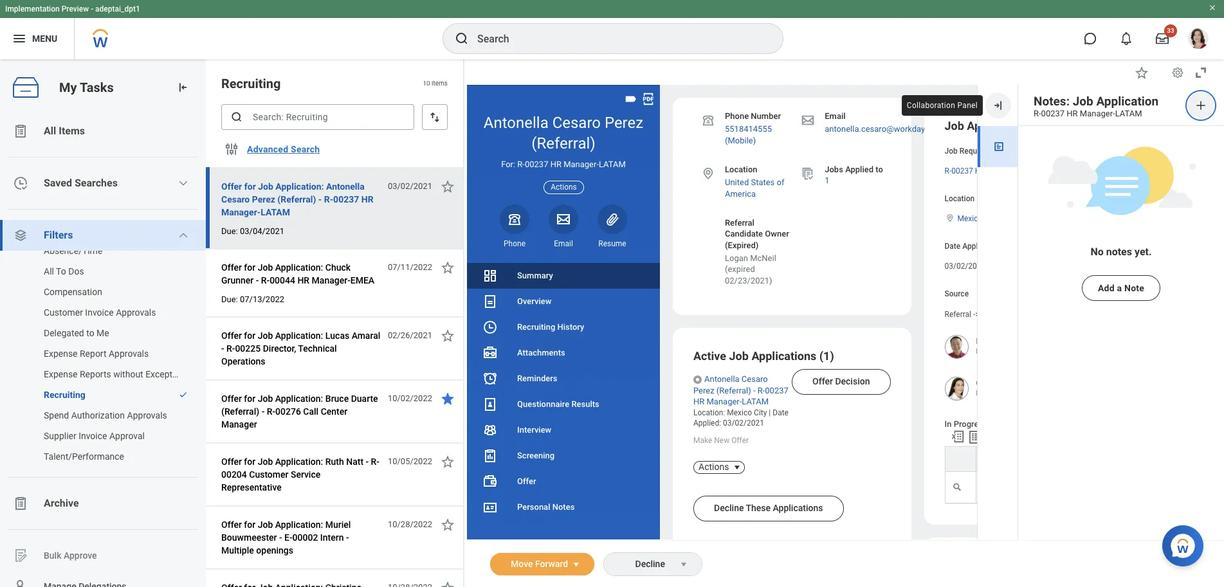 Task type: vqa. For each thing, say whether or not it's contained in the screenshot.
Job link
no



Task type: describe. For each thing, give the bounding box(es) containing it.
07/13/2022
[[240, 295, 284, 304]]

overview image
[[482, 294, 498, 309]]

notes inside notes : job application r-00237 hr manager-latam
[[1034, 94, 1066, 109]]

city inside "location: mexico city | date applied: 03/02/2021"
[[754, 408, 767, 417]]

1 horizontal spatial date
[[945, 242, 960, 251]]

0 vertical spatial make
[[693, 436, 712, 445]]

customer invoice approvals button
[[0, 302, 193, 323]]

03/02/2021 for 03/02/2021 10:20:18 am
[[945, 262, 986, 271]]

offer decision button
[[792, 369, 891, 395]]

for for offer for job application: chuck grunner ‎- r-00044 hr manager-emea
[[244, 262, 255, 273]]

‎- inside offer for job application: muriel bouwmeester ‎- e-00002 intern - multiple openings
[[279, 533, 282, 543]]

recruiting inside navigation pane region
[[517, 322, 555, 332]]

r- inside the offer for job application: chuck grunner ‎- r-00044 hr manager-emea
[[261, 275, 270, 286]]

manager- inside navigation pane region
[[564, 160, 599, 169]]

clipboard image
[[13, 123, 28, 139]]

‎- inside offer for job application: antonella cesaro perez (referral) ‎- r-00237 hr manager-latam
[[318, 194, 322, 205]]

antonella cesaro perez (referral) ‎- r-00237 hr manager-latam
[[693, 375, 788, 407]]

hr inside navigation pane region
[[550, 160, 561, 169]]

details
[[1029, 119, 1065, 132]]

applications for these
[[773, 503, 823, 513]]

documents check image
[[801, 167, 815, 181]]

preview
[[62, 5, 89, 14]]

decline button
[[604, 553, 676, 576]]

approvals for spend authorization approvals
[[127, 410, 167, 421]]

4 star image from the top
[[440, 580, 455, 587]]

employee
[[981, 310, 1015, 319]]

authorization
[[71, 410, 125, 421]]

mcneil)
[[1069, 310, 1096, 319]]

city inside mexico city link
[[984, 214, 997, 223]]

grunner
[[221, 275, 254, 286]]

due: 07/13/2022
[[221, 295, 284, 304]]

make new offer row
[[945, 472, 1224, 504]]

united states of america link
[[725, 178, 784, 199]]

phone image
[[701, 113, 715, 127]]

‎- inside the antonella cesaro perez (referral) ‎- r-00237 hr manager-latam
[[753, 386, 755, 395]]

job left requisition
[[945, 147, 958, 156]]

Search: Recruiting text field
[[221, 104, 414, 130]]

mail image inside popup button
[[556, 212, 571, 227]]

export to worksheets image
[[966, 430, 982, 445]]

questionnaire results image
[[482, 397, 498, 412]]

10:20:18
[[987, 262, 1017, 271]]

personal
[[517, 502, 550, 512]]

resume button
[[598, 204, 627, 249]]

hr inside the antonella cesaro perez (referral) ‎- r-00237 hr manager-latam
[[693, 397, 704, 407]]

approvals for customer invoice approvals
[[116, 307, 156, 318]]

latam inside offer for job application: antonella cesaro perez (referral) ‎- r-00237 hr manager-latam
[[261, 207, 290, 217]]

to inside button
[[86, 328, 94, 338]]

- inside menu banner
[[91, 5, 93, 14]]

recruiting history
[[517, 322, 584, 332]]

00237 inside the antonella cesaro perez (referral) ‎- r-00237 hr manager-latam
[[765, 386, 788, 395]]

all items
[[44, 125, 85, 137]]

add a note button
[[1082, 275, 1160, 301]]

manager inside robert hsing hiring manager
[[997, 347, 1024, 355]]

intern
[[320, 533, 344, 543]]

archive
[[44, 497, 79, 509]]

email button
[[549, 204, 578, 249]]

‎- inside offer for job application: lucas amaral ‎- r-00225 director, technical operations
[[221, 343, 224, 354]]

‎- inside offer for job application: ruth natt ‎- r- 00204 customer service representative
[[366, 457, 369, 467]]

due: for offer for job application: chuck grunner ‎- r-00044 hr manager-emea
[[221, 295, 238, 304]]

my tasks element
[[0, 59, 206, 587]]

navigation pane region
[[467, 85, 660, 587]]

clock check image
[[13, 176, 28, 191]]

hiring
[[976, 347, 995, 355]]

offer inside row
[[1019, 483, 1037, 492]]

10/05/2022
[[388, 457, 432, 466]]

upload clip image
[[605, 212, 620, 227]]

1 horizontal spatial actions
[[699, 462, 729, 472]]

note
[[1124, 283, 1144, 293]]

collaboration panel tooltip
[[899, 93, 985, 118]]

add a note
[[1098, 283, 1144, 293]]

no
[[1090, 246, 1104, 258]]

move forward
[[511, 559, 568, 569]]

application: for 00276
[[275, 394, 323, 404]]

email for email
[[554, 239, 573, 248]]

hr inside the offer for job application: chuck grunner ‎- r-00044 hr manager-emea
[[297, 275, 309, 286]]

compensation button
[[0, 282, 193, 302]]

cesaro for antonella cesaro perez (referral) ‎- r-00237 hr manager-latam
[[742, 375, 768, 384]]

application inside notes : job application r-00237 hr manager-latam
[[1096, 94, 1159, 109]]

reminders link
[[467, 366, 660, 392]]

33 button
[[1148, 24, 1177, 53]]

chuck
[[325, 262, 351, 273]]

email antonella cesaro perez (referral) element
[[549, 239, 578, 249]]

plus image
[[1194, 99, 1207, 112]]

personal notes
[[517, 502, 575, 512]]

delegated to me
[[44, 328, 109, 338]]

applied for jobs
[[845, 165, 874, 174]]

latam inside notes : job application r-00237 hr manager-latam
[[1115, 109, 1142, 118]]

(expired)
[[725, 240, 759, 250]]

(referral) inside offer for job application: antonella cesaro perez (referral) ‎- r-00237 hr manager-latam
[[277, 194, 316, 205]]

decline for decline these applications
[[714, 503, 744, 513]]

recruiting history image
[[482, 320, 498, 335]]

0 vertical spatial new
[[714, 436, 730, 445]]

my
[[59, 79, 77, 95]]

interview image
[[482, 423, 498, 438]]

offer for offer for job application: chuck grunner ‎- r-00044 hr manager-emea
[[221, 262, 242, 273]]

search image
[[454, 31, 470, 46]]

00237 inside notes : job application r-00237 hr manager-latam
[[1041, 109, 1065, 118]]

Search Workday  search field
[[477, 24, 756, 53]]

implementation
[[5, 5, 60, 14]]

application: for hr
[[275, 262, 323, 273]]

collaboration panel region
[[977, 85, 1224, 541]]

00237 inside offer for job application: antonella cesaro perez (referral) ‎- r-00237 hr manager-latam
[[333, 194, 359, 205]]

offer for job application: chuck grunner ‎- r-00044 hr manager-emea button
[[221, 260, 381, 288]]

fullscreen image
[[1193, 65, 1209, 80]]

job for offer for job application: muriel bouwmeester ‎- e-00002 intern - multiple openings
[[258, 520, 273, 530]]

star image for 10/05/2022
[[440, 454, 455, 470]]

referral for referral -> employee referral (logan mcneil)
[[945, 310, 971, 319]]

- inside offer for job application: muriel bouwmeester ‎- e-00002 intern - multiple openings
[[346, 533, 349, 543]]

00225
[[235, 343, 261, 354]]

expense report approvals
[[44, 349, 149, 359]]

03/02/2021 inside "location: mexico city | date applied: 03/02/2021"
[[723, 418, 764, 427]]

saved searches
[[44, 177, 118, 189]]

all to dos button
[[0, 261, 193, 282]]

latam inside navigation pane region
[[599, 160, 626, 169]]

item list element
[[206, 59, 464, 587]]

bulk approve link
[[0, 540, 206, 571]]

approvals for expense report approvals
[[109, 349, 149, 359]]

advanced search button
[[242, 136, 325, 162]]

r- inside offer for job application: bruce duarte (referral) ‎- r-00276 call center manager
[[267, 407, 275, 417]]

expense for expense report approvals
[[44, 349, 78, 359]]

spend
[[44, 410, 69, 421]]

1 horizontal spatial mail image
[[801, 113, 815, 127]]

service
[[291, 470, 321, 480]]

invoice for approval
[[79, 431, 107, 441]]

phone for phone number 5518414555 (mobile)
[[725, 111, 749, 121]]

offer for offer for job application: lucas amaral ‎- r-00225 director, technical operations
[[221, 331, 242, 341]]

personal notes link
[[467, 495, 660, 520]]

source element
[[945, 302, 1096, 319]]

antonella for antonella cesaro perez (referral)
[[484, 114, 548, 132]]

menu banner
[[0, 0, 1224, 59]]

‎- inside offer for job application: bruce duarte (referral) ‎- r-00276 call center manager
[[262, 407, 265, 417]]

box text image
[[992, 140, 1005, 153]]

applied for date
[[962, 242, 988, 251]]

spend authorization approvals button
[[0, 405, 193, 426]]

summary
[[517, 271, 553, 280]]

notifications large image
[[1120, 32, 1133, 45]]

check image
[[179, 390, 188, 399]]

star image left gear image
[[1134, 65, 1149, 80]]

email for email antonella.cesaro@workday.net
[[825, 111, 846, 121]]

overview
[[517, 297, 551, 306]]

inbox large image
[[1156, 32, 1169, 45]]

transformation import image inside "my tasks" element
[[176, 81, 189, 94]]

offer decision
[[812, 376, 870, 387]]

job for offer for job application: antonella cesaro perez (referral) ‎- r-00237 hr manager-latam
[[258, 181, 273, 192]]

referral for referral candidate owner (expired) logan mcneil (expired 02/23/2021)
[[725, 218, 754, 228]]

offer down "location: mexico city | date applied: 03/02/2021"
[[731, 436, 749, 445]]

date applied element
[[945, 254, 1031, 272]]

advanced search
[[247, 144, 320, 154]]

0 horizontal spatial make new offer
[[693, 436, 749, 445]]

application: for intern
[[275, 520, 323, 530]]

candidate
[[725, 229, 763, 239]]

actions link
[[699, 461, 729, 474]]

(referral) inside 'antonella cesaro perez (referral)'
[[531, 135, 595, 153]]

job for offer for job application: chuck grunner ‎- r-00044 hr manager-emea
[[258, 262, 273, 273]]

offer for job application: ruth natt ‎- r- 00204 customer service representative
[[221, 457, 379, 493]]

click to view/edit grid preferences image
[[1015, 430, 1029, 444]]

director,
[[263, 343, 296, 354]]

due: 03/04/2021
[[221, 226, 284, 236]]

expense reports without exceptions
[[44, 369, 189, 379]]

email antonella.cesaro@workday.net
[[825, 111, 939, 134]]

bouwmeester
[[221, 533, 277, 543]]

all for all to dos
[[44, 266, 54, 277]]

attachments image
[[482, 345, 498, 361]]

2 horizontal spatial caret down image
[[730, 462, 745, 473]]

r- inside offer for job application: lucas amaral ‎- r-00225 director, technical operations
[[226, 343, 235, 354]]

10/02/2022
[[388, 394, 432, 403]]

application: for customer
[[275, 457, 323, 467]]

list containing all items
[[0, 116, 206, 587]]

r- inside navigation pane region
[[517, 160, 525, 169]]

job down collaboration panel 'tooltip' at right
[[945, 119, 964, 132]]

location for location united states of america
[[725, 165, 757, 174]]

offer for job application: chuck grunner ‎- r-00044 hr manager-emea
[[221, 262, 374, 286]]

actions inside "popup button"
[[551, 182, 577, 191]]

mexico inside mexico city link
[[957, 214, 982, 223]]

summary image
[[482, 268, 498, 284]]

10 items
[[423, 80, 448, 87]]

actions button
[[544, 181, 584, 194]]

r- inside offer for job application: antonella cesaro perez (referral) ‎- r-00237 hr manager-latam
[[324, 194, 333, 205]]

searches
[[75, 177, 118, 189]]

job application for active job applications task image
[[693, 375, 702, 385]]

rename image
[[13, 548, 28, 563]]

without
[[113, 369, 143, 379]]

in progress
[[945, 419, 987, 429]]

america
[[725, 189, 756, 199]]

owner
[[765, 229, 789, 239]]

application: for director,
[[275, 331, 323, 341]]

location united states of america
[[725, 165, 784, 199]]

07/11/2022
[[388, 262, 432, 272]]

antonella for antonella cesaro perez (referral) ‎- r-00237 hr manager-latam
[[704, 375, 739, 384]]

make inside make new offer row
[[981, 483, 1000, 492]]

user plus image
[[13, 579, 28, 587]]

notes inside 'list'
[[552, 502, 575, 512]]

caret down image for decline
[[676, 560, 692, 570]]

for: r-00237 hr manager-latam
[[501, 160, 626, 169]]

offer for offer for job application: muriel bouwmeester ‎- e-00002 intern - multiple openings
[[221, 520, 242, 530]]

perez for antonella cesaro perez (referral) ‎- r-00237 hr manager-latam
[[693, 386, 714, 395]]

offer link
[[467, 469, 660, 495]]

all for all items
[[44, 125, 56, 137]]

mexico inside "location: mexico city | date applied: 03/02/2021"
[[727, 408, 752, 417]]

recruiting history link
[[467, 315, 660, 340]]

close environment banner image
[[1209, 4, 1216, 12]]

for for offer for job application: muriel bouwmeester ‎- e-00002 intern - multiple openings
[[244, 520, 255, 530]]

00237 inside navigation pane region
[[525, 160, 548, 169]]

offer for offer for job application: antonella cesaro perez (referral) ‎- r-00237 hr manager-latam
[[221, 181, 242, 192]]

1 vertical spatial application
[[967, 119, 1026, 132]]

perez for antonella cesaro perez (referral)
[[605, 114, 643, 132]]

job for offer for job application: ruth natt ‎- r- 00204 customer service representative
[[258, 457, 273, 467]]



Task type: locate. For each thing, give the bounding box(es) containing it.
1 all from the top
[[44, 125, 56, 137]]

job down operations
[[258, 394, 273, 404]]

notes up details
[[1034, 94, 1066, 109]]

applications inside button
[[773, 503, 823, 513]]

offer for job application: bruce duarte (referral) ‎- r-00276 call center manager button
[[221, 391, 381, 432]]

03/02/2021
[[388, 181, 432, 191], [945, 262, 986, 271], [723, 418, 764, 427]]

search
[[291, 144, 320, 154]]

2 due: from the top
[[221, 295, 238, 304]]

1 vertical spatial actions
[[699, 462, 729, 472]]

application: inside offer for job application: ruth natt ‎- r- 00204 customer service representative
[[275, 457, 323, 467]]

job up bouwmeester
[[258, 520, 273, 530]]

amaral
[[352, 331, 380, 341]]

column header
[[1071, 447, 1192, 472]]

decline inside button
[[714, 503, 744, 513]]

offer down (1)
[[812, 376, 833, 387]]

date applied
[[945, 242, 988, 251]]

1 vertical spatial phone
[[504, 239, 525, 248]]

1 vertical spatial due:
[[221, 295, 238, 304]]

‎- up operations
[[221, 343, 224, 354]]

latam up 03/04/2021
[[261, 207, 290, 217]]

invoice
[[85, 307, 114, 318], [79, 431, 107, 441]]

decision
[[835, 376, 870, 387]]

active job applications (1)
[[693, 349, 834, 363]]

latam up upload clip "icon"
[[599, 160, 626, 169]]

r- inside offer for job application: ruth natt ‎- r- 00204 customer service representative
[[371, 457, 379, 467]]

1 horizontal spatial phone
[[725, 111, 749, 121]]

for:
[[501, 160, 515, 169]]

1 vertical spatial location image
[[945, 214, 955, 223]]

recruiting inside button
[[44, 390, 85, 400]]

applications left (1)
[[752, 349, 816, 363]]

0 horizontal spatial cesaro
[[221, 194, 250, 205]]

items
[[432, 80, 448, 87]]

offer for job application: lucas amaral ‎- r-00225 director, technical operations
[[221, 331, 380, 367]]

offer for offer for job application: ruth natt ‎- r- 00204 customer service representative
[[221, 457, 242, 467]]

gear image
[[1171, 66, 1184, 79]]

2 vertical spatial 03/02/2021
[[723, 418, 764, 427]]

1 vertical spatial to
[[86, 328, 94, 338]]

1 vertical spatial perez
[[252, 194, 275, 205]]

3 star image from the top
[[440, 517, 455, 533]]

perez down tag image
[[605, 114, 643, 132]]

1 chevron down image from the top
[[178, 178, 189, 188]]

1 vertical spatial decline
[[635, 559, 665, 569]]

offer for job application: antonella cesaro perez (referral) ‎- r-00237 hr manager-latam
[[221, 181, 373, 217]]

0 vertical spatial -
[[91, 5, 93, 14]]

0 horizontal spatial date
[[773, 408, 789, 417]]

1 vertical spatial approvals
[[109, 349, 149, 359]]

1 expense from the top
[[44, 349, 78, 359]]

resume
[[598, 239, 626, 248]]

offer down operations
[[221, 394, 242, 404]]

2 vertical spatial recruiting
[[44, 390, 85, 400]]

antonella inside offer for job application: antonella cesaro perez (referral) ‎- r-00237 hr manager-latam
[[326, 181, 365, 192]]

(referral) left 00276
[[221, 407, 259, 417]]

‎- up due: 07/13/2022
[[256, 275, 259, 286]]

star image for due: 03/04/2021
[[440, 179, 455, 194]]

due: for offer for job application: antonella cesaro perez (referral) ‎- r-00237 hr manager-latam
[[221, 226, 238, 236]]

for for offer for job application: antonella cesaro perez (referral) ‎- r-00237 hr manager-latam
[[244, 181, 256, 192]]

03/02/2021 inside date applied element
[[945, 262, 986, 271]]

referral up candidate
[[725, 218, 754, 228]]

carmen cortes link
[[976, 376, 1028, 388]]

toolbar
[[945, 430, 1082, 447]]

referral inside referral candidate owner (expired) logan mcneil (expired 02/23/2021)
[[725, 218, 754, 228]]

screening image
[[482, 448, 498, 464]]

0 vertical spatial make new offer
[[693, 436, 749, 445]]

1 vertical spatial email
[[554, 239, 573, 248]]

1 vertical spatial mexico
[[727, 408, 752, 417]]

for down operations
[[244, 394, 255, 404]]

0 horizontal spatial application
[[967, 119, 1026, 132]]

phone inside phone number 5518414555 (mobile)
[[725, 111, 749, 121]]

talent/performance button
[[0, 446, 193, 467]]

mexico down the antonella cesaro perez (referral) ‎- r-00237 hr manager-latam
[[727, 408, 752, 417]]

justify image
[[12, 31, 27, 46]]

cesaro for antonella cesaro perez (referral)
[[552, 114, 601, 132]]

for for offer for job application: bruce duarte (referral) ‎- r-00276 call center manager
[[244, 394, 255, 404]]

2 expense from the top
[[44, 369, 78, 379]]

job up director,
[[258, 331, 273, 341]]

application: for r-
[[275, 181, 324, 192]]

recruiting up "spend"
[[44, 390, 85, 400]]

1 horizontal spatial cesaro
[[552, 114, 601, 132]]

3 for from the top
[[244, 331, 255, 341]]

application: inside offer for job application: lucas amaral ‎- r-00225 director, technical operations
[[275, 331, 323, 341]]

email inside email antonella.cesaro@workday.net
[[825, 111, 846, 121]]

(mobile)
[[725, 136, 756, 145]]

approvals up delegated to me button
[[116, 307, 156, 318]]

yet.
[[1135, 246, 1152, 258]]

02/23/2021)
[[725, 276, 772, 285]]

‎-
[[318, 194, 322, 205], [256, 275, 259, 286], [221, 343, 224, 354], [753, 386, 755, 395], [262, 407, 265, 417], [366, 457, 369, 467], [279, 533, 282, 543]]

notes down the offer link
[[552, 502, 575, 512]]

representative
[[221, 482, 282, 493]]

r- inside the antonella cesaro perez (referral) ‎- r-00237 hr manager-latam
[[758, 386, 765, 395]]

(referral) up 03/04/2021
[[277, 194, 316, 205]]

configure image
[[224, 142, 239, 157]]

0 vertical spatial manager
[[997, 347, 1024, 355]]

star image
[[1134, 65, 1149, 80], [440, 260, 455, 275], [440, 391, 455, 407], [440, 454, 455, 470]]

offer for offer decision
[[812, 376, 833, 387]]

perez inside offer for job application: antonella cesaro perez (referral) ‎- r-00237 hr manager-latam
[[252, 194, 275, 205]]

‎- down 'search'
[[318, 194, 322, 205]]

job requisition
[[945, 147, 998, 156]]

chevron down image for filters
[[178, 230, 189, 241]]

for up bouwmeester
[[244, 520, 255, 530]]

tag image
[[624, 92, 638, 106]]

invoice down 'spend authorization approvals' button
[[79, 431, 107, 441]]

cell
[[1071, 472, 1192, 504]]

job down "advanced"
[[258, 181, 273, 192]]

0 horizontal spatial notes
[[552, 502, 575, 512]]

resume antonella cesaro perez (referral) element
[[598, 239, 627, 249]]

1 vertical spatial recruiting
[[517, 322, 555, 332]]

(referral) inside offer for job application: bruce duarte (referral) ‎- r-00276 call center manager
[[221, 407, 259, 417]]

approve
[[64, 550, 97, 561]]

manager inside offer for job application: bruce duarte (referral) ‎- r-00276 call center manager
[[221, 419, 257, 430]]

1 vertical spatial make new offer
[[981, 483, 1037, 492]]

mexico city
[[957, 214, 997, 223]]

0 vertical spatial chevron down image
[[178, 178, 189, 188]]

1 horizontal spatial referral
[[945, 310, 971, 319]]

job up 00044
[[258, 262, 273, 273]]

caret down image
[[730, 462, 745, 473], [569, 560, 584, 570], [676, 560, 692, 570]]

date down mexico city
[[945, 242, 960, 251]]

approvals
[[116, 307, 156, 318], [109, 349, 149, 359], [127, 410, 167, 421]]

application: up technical
[[275, 331, 323, 341]]

offer for offer for job application: bruce duarte (referral) ‎- r-00276 call center manager
[[221, 394, 242, 404]]

1 vertical spatial mail image
[[556, 212, 571, 227]]

customer up 'representative' in the bottom left of the page
[[249, 470, 288, 480]]

invoice for approvals
[[85, 307, 114, 318]]

1 vertical spatial location
[[945, 194, 975, 203]]

0 vertical spatial mexico
[[957, 214, 982, 223]]

0 vertical spatial phone
[[725, 111, 749, 121]]

email up antonella.cesaro@workday.net link
[[825, 111, 846, 121]]

reminders
[[517, 374, 557, 383]]

source
[[945, 290, 969, 299]]

job inside offer for job application: muriel bouwmeester ‎- e-00002 intern - multiple openings
[[258, 520, 273, 530]]

application: inside offer for job application: antonella cesaro perez (referral) ‎- r-00237 hr manager-latam
[[275, 181, 324, 192]]

phone inside popup button
[[504, 239, 525, 248]]

1 horizontal spatial antonella
[[484, 114, 548, 132]]

to left me
[[86, 328, 94, 338]]

star image for 10/02/2022
[[440, 391, 455, 407]]

supplier invoice approval
[[44, 431, 145, 441]]

caret down image for move forward
[[569, 560, 584, 570]]

1 horizontal spatial location image
[[945, 214, 955, 223]]

chevron down image
[[178, 178, 189, 188], [178, 230, 189, 241]]

multiple
[[221, 545, 254, 556]]

10
[[423, 80, 430, 87]]

antonella.cesaro@workday.net
[[825, 124, 939, 134]]

applications right these
[[773, 503, 823, 513]]

1 horizontal spatial customer
[[249, 470, 288, 480]]

0 horizontal spatial actions
[[551, 182, 577, 191]]

reports
[[80, 369, 111, 379]]

email inside popup button
[[554, 239, 573, 248]]

1 for from the top
[[244, 181, 256, 192]]

make new offer down applied:
[[693, 436, 749, 445]]

bruce
[[325, 394, 349, 404]]

2 horizontal spatial recruiting
[[517, 322, 555, 332]]

phone up 5518414555
[[725, 111, 749, 121]]

job right ":"
[[1073, 94, 1093, 109]]

1 horizontal spatial recruiting
[[221, 76, 281, 91]]

for up 00225
[[244, 331, 255, 341]]

0 vertical spatial perez
[[605, 114, 643, 132]]

offer up '00204'
[[221, 457, 242, 467]]

for down "advanced"
[[244, 181, 256, 192]]

results
[[571, 399, 599, 409]]

menu
[[32, 33, 57, 43]]

application:
[[275, 181, 324, 192], [275, 262, 323, 273], [275, 331, 323, 341], [275, 394, 323, 404], [275, 457, 323, 467], [275, 520, 323, 530]]

0 horizontal spatial -
[[91, 5, 93, 14]]

application: up 00002
[[275, 520, 323, 530]]

location up united
[[725, 165, 757, 174]]

1 vertical spatial -
[[973, 310, 975, 319]]

offer inside offer for job application: ruth natt ‎- r- 00204 customer service representative
[[221, 457, 242, 467]]

1 due: from the top
[[221, 226, 238, 236]]

states
[[751, 178, 775, 187]]

0 horizontal spatial referral
[[725, 218, 754, 228]]

make down export to worksheets icon
[[981, 483, 1000, 492]]

view printable version (pdf) image
[[641, 92, 655, 106]]

offer down "click to view/edit grid preferences" image
[[1019, 483, 1037, 492]]

latam left (open)
[[1020, 167, 1045, 176]]

city left |
[[754, 408, 767, 417]]

recruiting up search icon
[[221, 76, 281, 91]]

2 horizontal spatial cesaro
[[742, 375, 768, 384]]

latam inside the antonella cesaro perez (referral) ‎- r-00237 hr manager-latam
[[742, 397, 769, 407]]

location inside location united states of america
[[725, 165, 757, 174]]

1 vertical spatial new
[[1002, 483, 1018, 492]]

star image for 10/28/2022
[[440, 517, 455, 533]]

2 horizontal spatial -
[[973, 310, 975, 319]]

decline inside button
[[635, 559, 665, 569]]

phone for phone
[[504, 239, 525, 248]]

to inside jobs applied to 1
[[876, 165, 883, 174]]

03/02/2021 for 03/02/2021
[[388, 181, 432, 191]]

job for offer for job application: bruce duarte (referral) ‎- r-00276 call center manager
[[258, 394, 273, 404]]

actions down applied:
[[699, 462, 729, 472]]

0 horizontal spatial applied
[[845, 165, 874, 174]]

applied inside jobs applied to 1
[[845, 165, 874, 174]]

mail image
[[801, 113, 815, 127], [556, 212, 571, 227]]

0 horizontal spatial location image
[[701, 167, 715, 181]]

for inside offer for job application: ruth natt ‎- r- 00204 customer service representative
[[244, 457, 255, 467]]

decline
[[714, 503, 744, 513], [635, 559, 665, 569]]

1 horizontal spatial make new offer
[[981, 483, 1037, 492]]

for for offer for job application: lucas amaral ‎- r-00225 director, technical operations
[[244, 331, 255, 341]]

offer for job application: muriel bouwmeester ‎- e-00002 intern - multiple openings
[[221, 520, 351, 556]]

application: up 'service'
[[275, 457, 323, 467]]

attachments
[[517, 348, 565, 358]]

1 horizontal spatial notes
[[1034, 94, 1066, 109]]

application up box text icon
[[967, 119, 1026, 132]]

1 horizontal spatial email
[[825, 111, 846, 121]]

0 horizontal spatial 03/02/2021
[[388, 181, 432, 191]]

row
[[945, 447, 1224, 472]]

offer inside offer for job application: bruce duarte (referral) ‎- r-00276 call center manager
[[221, 394, 242, 404]]

antonella inside the antonella cesaro perez (referral) ‎- r-00237 hr manager-latam
[[704, 375, 739, 384]]

0 vertical spatial recruiting
[[221, 76, 281, 91]]

1 vertical spatial chevron down image
[[178, 230, 189, 241]]

application: down 'search'
[[275, 181, 324, 192]]

transformation import image inside collaboration panel region
[[992, 99, 1005, 112]]

5 for from the top
[[244, 457, 255, 467]]

phone antonella cesaro perez (referral) element
[[500, 239, 529, 249]]

2 horizontal spatial 03/02/2021
[[945, 262, 986, 271]]

offer up personal
[[517, 477, 536, 486]]

2 vertical spatial antonella
[[704, 375, 739, 384]]

location image
[[701, 167, 715, 181], [945, 214, 955, 223]]

star image right the 10/02/2022
[[440, 391, 455, 407]]

for inside offer for job application: antonella cesaro perez (referral) ‎- r-00237 hr manager-latam
[[244, 181, 256, 192]]

(referral) inside the antonella cesaro perez (referral) ‎- r-00237 hr manager-latam
[[716, 386, 751, 395]]

for up '00204'
[[244, 457, 255, 467]]

|
[[769, 408, 771, 417]]

offer image
[[482, 474, 498, 490]]

‎- up "location: mexico city | date applied: 03/02/2021"
[[753, 386, 755, 395]]

all to dos
[[44, 266, 84, 277]]

in
[[945, 419, 952, 429]]

0 horizontal spatial decline
[[635, 559, 665, 569]]

job for notes : job application r-00237 hr manager-latam
[[1073, 94, 1093, 109]]

sort image
[[428, 111, 441, 123]]

1 vertical spatial invoice
[[79, 431, 107, 441]]

recruiting down overview
[[517, 322, 555, 332]]

date inside "location: mexico city | date applied: 03/02/2021"
[[773, 408, 789, 417]]

0 horizontal spatial new
[[714, 436, 730, 445]]

transformation import image
[[176, 81, 189, 94], [992, 99, 1005, 112]]

duarte
[[351, 394, 378, 404]]

report
[[80, 349, 106, 359]]

hr
[[1067, 109, 1078, 118], [550, 160, 561, 169], [975, 167, 985, 176], [361, 194, 373, 205], [297, 275, 309, 286], [693, 397, 704, 407]]

offer inside the offer for job application: chuck grunner ‎- r-00044 hr manager-emea
[[221, 262, 242, 273]]

talent/performance
[[44, 452, 124, 462]]

list
[[0, 116, 206, 587], [0, 241, 206, 467], [467, 263, 660, 520]]

2 vertical spatial perez
[[693, 386, 714, 395]]

0 vertical spatial location
[[725, 165, 757, 174]]

new down applied:
[[714, 436, 730, 445]]

0 vertical spatial invoice
[[85, 307, 114, 318]]

make new offer inside row
[[981, 483, 1037, 492]]

- inside source element
[[973, 310, 975, 319]]

manager- right ":"
[[1080, 109, 1115, 118]]

operations
[[221, 356, 265, 367]]

0 vertical spatial all
[[44, 125, 56, 137]]

location for location
[[945, 194, 975, 203]]

0 vertical spatial city
[[984, 214, 997, 223]]

03/02/2021 inside item list element
[[388, 181, 432, 191]]

0 horizontal spatial city
[[754, 408, 767, 417]]

1 horizontal spatial to
[[876, 165, 883, 174]]

email up summary 'link'
[[554, 239, 573, 248]]

1 horizontal spatial applied
[[962, 242, 988, 251]]

applied:
[[693, 418, 721, 427]]

mail image right number
[[801, 113, 815, 127]]

application: inside offer for job application: bruce duarte (referral) ‎- r-00276 call center manager
[[275, 394, 323, 404]]

customer up delegated
[[44, 307, 83, 318]]

1 vertical spatial applications
[[773, 503, 823, 513]]

robert
[[976, 337, 999, 346]]

1 vertical spatial cesaro
[[221, 194, 250, 205]]

offer for job application: bruce duarte (referral) ‎- r-00276 call center manager
[[221, 394, 378, 430]]

manager down hsing at the bottom
[[997, 347, 1024, 355]]

location up mexico city link
[[945, 194, 975, 203]]

invoice inside "button"
[[85, 307, 114, 318]]

0 vertical spatial due:
[[221, 226, 238, 236]]

offer up grunner
[[221, 262, 242, 273]]

cesaro inside the antonella cesaro perez (referral) ‎- r-00237 hr manager-latam
[[742, 375, 768, 384]]

customer inside customer invoice approvals "button"
[[44, 307, 83, 318]]

job for offer for job application: lucas amaral ‎- r-00225 director, technical operations
[[258, 331, 273, 341]]

for inside offer for job application: muriel bouwmeester ‎- e-00002 intern - multiple openings
[[244, 520, 255, 530]]

list containing absence/time
[[0, 241, 206, 467]]

0 horizontal spatial manager
[[221, 419, 257, 430]]

1 vertical spatial city
[[754, 408, 767, 417]]

offer down configure image
[[221, 181, 242, 192]]

actions down for: r-00237 hr manager-latam at the top
[[551, 182, 577, 191]]

0 horizontal spatial perez
[[252, 194, 275, 205]]

‎- left e-
[[279, 533, 282, 543]]

- right the intern
[[346, 533, 349, 543]]

application: up 00276
[[275, 394, 323, 404]]

perspective image
[[13, 228, 28, 243]]

actions
[[551, 182, 577, 191], [699, 462, 729, 472]]

2 chevron down image from the top
[[178, 230, 189, 241]]

chevron down image for saved searches
[[178, 178, 189, 188]]

manager- down chuck
[[312, 275, 350, 286]]

bulk approve
[[44, 550, 97, 561]]

applications for job
[[752, 349, 816, 363]]

for up grunner
[[244, 262, 255, 273]]

customer inside offer for job application: ruth natt ‎- r- 00204 customer service representative
[[249, 470, 288, 480]]

0 vertical spatial cesaro
[[552, 114, 601, 132]]

recruiting inside item list element
[[221, 76, 281, 91]]

all inside all items button
[[44, 125, 56, 137]]

referral inside source element
[[945, 310, 971, 319]]

adeptai_dpt1
[[95, 5, 140, 14]]

0 horizontal spatial make
[[693, 436, 712, 445]]

all left to on the top
[[44, 266, 54, 277]]

0 horizontal spatial to
[[86, 328, 94, 338]]

cesaro up due: 03/04/2021
[[221, 194, 250, 205]]

export to excel image
[[950, 430, 964, 444]]

city up 'date applied'
[[984, 214, 997, 223]]

0 vertical spatial location image
[[701, 167, 715, 181]]

cortes
[[1005, 379, 1028, 388]]

requisition
[[959, 147, 998, 156]]

job up 'representative' in the bottom left of the page
[[258, 457, 273, 467]]

1 vertical spatial all
[[44, 266, 54, 277]]

offer inside offer for job application: lucas amaral ‎- r-00225 director, technical operations
[[221, 331, 242, 341]]

0 vertical spatial date
[[945, 242, 960, 251]]

ruth
[[325, 457, 344, 467]]

expense for expense reports without exceptions
[[44, 369, 78, 379]]

summary link
[[467, 263, 660, 289]]

0 vertical spatial transformation import image
[[176, 81, 189, 94]]

chevron down image inside saved searches dropdown button
[[178, 178, 189, 188]]

me
[[97, 328, 109, 338]]

advanced
[[247, 144, 288, 154]]

star image right 10/05/2022
[[440, 454, 455, 470]]

dos
[[68, 266, 84, 277]]

‎- left 00276
[[262, 407, 265, 417]]

(referral) up for: r-00237 hr manager-latam at the top
[[531, 135, 595, 153]]

for for offer for job application: ruth natt ‎- r- 00204 customer service representative
[[244, 457, 255, 467]]

muriel
[[325, 520, 351, 530]]

referral
[[1017, 310, 1041, 319]]

0 horizontal spatial mail image
[[556, 212, 571, 227]]

expense up recruiting button
[[44, 369, 78, 379]]

job inside offer for job application: antonella cesaro perez (referral) ‎- r-00237 hr manager-latam
[[258, 181, 273, 192]]

robert hsing hiring manager
[[976, 337, 1024, 355]]

openings
[[256, 545, 293, 556]]

0 horizontal spatial mexico
[[727, 408, 752, 417]]

offer inside navigation pane region
[[517, 477, 536, 486]]

job inside offer for job application: lucas amaral ‎- r-00225 director, technical operations
[[258, 331, 273, 341]]

location image left united
[[701, 167, 715, 181]]

all left items in the left of the page
[[44, 125, 56, 137]]

e-
[[284, 533, 292, 543]]

spend authorization approvals
[[44, 410, 167, 421]]

attachments link
[[467, 340, 660, 366]]

saved
[[44, 177, 72, 189]]

cesaro inside offer for job application: antonella cesaro perez (referral) ‎- r-00237 hr manager-latam
[[221, 194, 250, 205]]

job inside offer for job application: bruce duarte (referral) ‎- r-00276 call center manager
[[258, 394, 273, 404]]

1 horizontal spatial caret down image
[[676, 560, 692, 570]]

city
[[984, 214, 997, 223], [754, 408, 767, 417]]

lucas
[[325, 331, 349, 341]]

manager- down box text icon
[[987, 167, 1020, 176]]

phone image
[[506, 212, 524, 227]]

decline these applications button
[[693, 496, 844, 521]]

mail image up email antonella cesaro perez (referral) element on the top of the page
[[556, 212, 571, 227]]

manager- inside notes : job application r-00237 hr manager-latam
[[1080, 109, 1115, 118]]

2 star image from the top
[[440, 328, 455, 343]]

supplier
[[44, 431, 76, 441]]

perez up 03/04/2021
[[252, 194, 275, 205]]

job inside the offer for job application: chuck grunner ‎- r-00044 hr manager-emea
[[258, 262, 273, 273]]

0 vertical spatial customer
[[44, 307, 83, 318]]

33
[[1167, 27, 1174, 34]]

date
[[945, 242, 960, 251], [773, 408, 789, 417]]

1 horizontal spatial make
[[981, 483, 1000, 492]]

manager- up due: 03/04/2021
[[221, 207, 261, 217]]

0 horizontal spatial caret down image
[[569, 560, 584, 570]]

referral -> employee referral (logan mcneil)
[[945, 310, 1096, 319]]

job right active
[[729, 349, 749, 363]]

0 vertical spatial approvals
[[116, 307, 156, 318]]

latam right ":"
[[1115, 109, 1142, 118]]

search image
[[230, 111, 243, 123]]

0 vertical spatial decline
[[714, 503, 744, 513]]

0 horizontal spatial transformation import image
[[176, 81, 189, 94]]

hr inside notes : job application r-00237 hr manager-latam
[[1067, 109, 1078, 118]]

personal notes image
[[482, 500, 498, 515]]

offer inside offer for job application: antonella cesaro perez (referral) ‎- r-00237 hr manager-latam
[[221, 181, 242, 192]]

0 horizontal spatial recruiting
[[44, 390, 85, 400]]

1 vertical spatial referral
[[945, 310, 971, 319]]

invoice inside button
[[79, 431, 107, 441]]

application: inside offer for job application: muriel bouwmeester ‎- e-00002 intern - multiple openings
[[275, 520, 323, 530]]

for inside the offer for job application: chuck grunner ‎- r-00044 hr manager-emea
[[244, 262, 255, 273]]

interview
[[517, 425, 551, 435]]

decline for decline
[[635, 559, 665, 569]]

cesaro up for: r-00237 hr manager-latam at the top
[[552, 114, 601, 132]]

2 for from the top
[[244, 262, 255, 273]]

star image for due: 07/13/2022
[[440, 260, 455, 275]]

1 horizontal spatial decline
[[714, 503, 744, 513]]

application: up 00044
[[275, 262, 323, 273]]

interview link
[[467, 417, 660, 443]]

‎- inside the offer for job application: chuck grunner ‎- r-00044 hr manager-emea
[[256, 275, 259, 286]]

due: down grunner
[[221, 295, 238, 304]]

1 horizontal spatial mexico
[[957, 214, 982, 223]]

1 star image from the top
[[440, 179, 455, 194]]

1 horizontal spatial manager
[[997, 347, 1024, 355]]

1 horizontal spatial city
[[984, 214, 997, 223]]

00044
[[270, 275, 295, 286]]

0 vertical spatial referral
[[725, 218, 754, 228]]

0 vertical spatial email
[[825, 111, 846, 121]]

recruiting
[[221, 76, 281, 91], [517, 322, 555, 332], [44, 390, 85, 400]]

star image for 02/26/2021
[[440, 328, 455, 343]]

r- inside notes : job application r-00237 hr manager-latam
[[1034, 109, 1041, 118]]

make new offer down "click to view/edit grid preferences" image
[[981, 483, 1037, 492]]

implementation preview -   adeptai_dpt1
[[5, 5, 140, 14]]

list containing summary
[[467, 263, 660, 520]]

00237
[[1041, 109, 1065, 118], [525, 160, 548, 169], [951, 167, 973, 176], [333, 194, 359, 205], [765, 386, 788, 395]]

4 for from the top
[[244, 394, 255, 404]]

notes : job application r-00237 hr manager-latam
[[1034, 94, 1159, 118]]

move forward button
[[490, 553, 569, 576]]

manager- up actions "popup button"
[[564, 160, 599, 169]]

perez down job application for active job applications task icon
[[693, 386, 714, 395]]

6 for from the top
[[244, 520, 255, 530]]

natt
[[346, 457, 363, 467]]

screening link
[[467, 443, 660, 469]]

cesaro inside 'antonella cesaro perez (referral)'
[[552, 114, 601, 132]]

application: inside the offer for job application: chuck grunner ‎- r-00044 hr manager-emea
[[275, 262, 323, 273]]

0 vertical spatial 03/02/2021
[[388, 181, 432, 191]]

clipboard image
[[13, 496, 28, 511]]

hr inside offer for job application: antonella cesaro perez (referral) ‎- r-00237 hr manager-latam
[[361, 194, 373, 205]]

1 horizontal spatial location
[[945, 194, 975, 203]]

mexico up 'date applied'
[[957, 214, 982, 223]]

manager- inside the offer for job application: chuck grunner ‎- r-00044 hr manager-emea
[[312, 275, 350, 286]]

job inside notes : job application r-00237 hr manager-latam
[[1073, 94, 1093, 109]]

1 vertical spatial notes
[[552, 502, 575, 512]]

- left employee
[[973, 310, 975, 319]]

offer inside offer for job application: muriel bouwmeester ‎- e-00002 intern - multiple openings
[[221, 520, 242, 530]]

approvals inside "button"
[[116, 307, 156, 318]]

perez inside the antonella cesaro perez (referral) ‎- r-00237 hr manager-latam
[[693, 386, 714, 395]]

all items button
[[0, 116, 206, 147]]

manager- inside the antonella cesaro perez (referral) ‎- r-00237 hr manager-latam
[[707, 397, 742, 407]]

location image left mexico city link
[[945, 214, 955, 223]]

2 all from the top
[[44, 266, 54, 277]]

manager- inside offer for job application: antonella cesaro perez (referral) ‎- r-00237 hr manager-latam
[[221, 207, 261, 217]]

cesaro down active job applications (1)
[[742, 375, 768, 384]]

reminders image
[[482, 371, 498, 387]]

new inside make new offer row
[[1002, 483, 1018, 492]]

0 horizontal spatial email
[[554, 239, 573, 248]]

profile logan mcneil image
[[1188, 28, 1209, 52]]

02/26/2021
[[388, 331, 432, 340]]

manager up '00204'
[[221, 419, 257, 430]]

- right preview on the left top of page
[[91, 5, 93, 14]]

star image
[[440, 179, 455, 194], [440, 328, 455, 343], [440, 517, 455, 533], [440, 580, 455, 587]]

1 horizontal spatial application
[[1096, 94, 1159, 109]]



